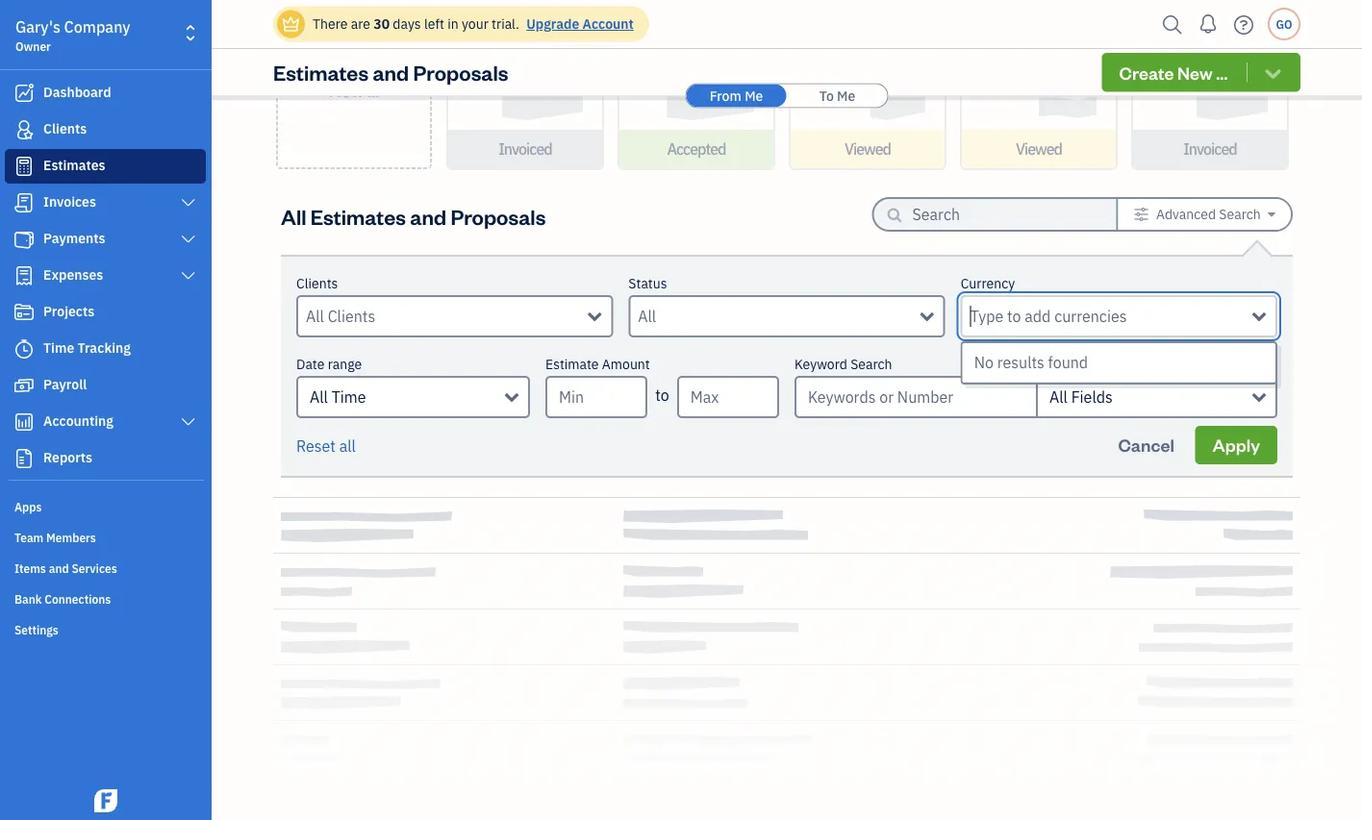 Task type: locate. For each thing, give the bounding box(es) containing it.
create new … button
[[276, 0, 432, 169], [1102, 53, 1300, 92]]

me right to
[[837, 87, 855, 104]]

1 vertical spatial estimates
[[43, 156, 105, 174]]

0 horizontal spatial clients
[[43, 120, 87, 138]]

0 horizontal spatial create new … button
[[276, 0, 432, 169]]

accounting
[[43, 412, 113, 430]]

create new … down are
[[327, 56, 381, 101]]

and inside main element
[[49, 561, 69, 576]]

all estimates and proposals
[[281, 202, 546, 230]]

chevron large down image down invoices link
[[179, 232, 197, 247]]

1 horizontal spatial search
[[1219, 205, 1261, 223]]

cancel button
[[1101, 426, 1192, 465]]

Keyword Search field
[[1036, 376, 1277, 418]]

All search field
[[638, 305, 920, 328]]

estimates for estimates and proposals
[[273, 58, 369, 86]]

1 vertical spatial time
[[332, 387, 366, 407]]

chevron large down image down payroll link
[[179, 415, 197, 430]]

0 vertical spatial search
[[1219, 205, 1261, 223]]

dashboard image
[[13, 84, 36, 103]]

0 vertical spatial estimates
[[273, 58, 369, 86]]

Type to add currencies search field
[[970, 305, 1252, 328]]

2 invoiced from the left
[[1183, 139, 1237, 159]]

owner
[[15, 38, 51, 54]]

0 horizontal spatial create new …
[[327, 56, 381, 101]]

1 horizontal spatial clients
[[296, 275, 338, 292]]

payroll
[[43, 376, 87, 393]]

team members link
[[5, 522, 206, 551]]

apply button
[[1195, 426, 1277, 465]]

account
[[582, 15, 634, 33]]

date
[[296, 355, 325, 373]]

from me link
[[686, 84, 786, 107]]

team members
[[14, 530, 96, 545]]

apps link
[[5, 492, 206, 520]]

me inside "link"
[[837, 87, 855, 104]]

1 horizontal spatial time
[[332, 387, 366, 407]]

2 me from the left
[[837, 87, 855, 104]]

results
[[997, 353, 1044, 373]]

clients
[[43, 120, 87, 138], [296, 275, 338, 292]]

expense image
[[13, 266, 36, 286]]

me
[[745, 87, 763, 104], [837, 87, 855, 104]]

1 horizontal spatial create new …
[[1119, 61, 1228, 84]]

0 vertical spatial and
[[373, 58, 409, 86]]

me for from me
[[745, 87, 763, 104]]

advanced search button
[[1118, 199, 1291, 230]]

1 vertical spatial and
[[410, 202, 446, 230]]

1 horizontal spatial and
[[373, 58, 409, 86]]

client image
[[13, 120, 36, 139]]

and for services
[[49, 561, 69, 576]]

reset
[[296, 436, 336, 456]]

1 viewed from the left
[[844, 139, 891, 159]]

viewed down the to me "link"
[[844, 139, 891, 159]]

0 vertical spatial proposals
[[413, 58, 508, 86]]

chevron large down image up payments link
[[179, 195, 197, 211]]

dashboard link
[[5, 76, 206, 111]]

0 horizontal spatial invoiced
[[498, 139, 552, 159]]

advanced search
[[1156, 205, 1261, 223]]

search left caretdown icon
[[1219, 205, 1261, 223]]

keyword search
[[795, 355, 892, 373]]

bank connections link
[[5, 584, 206, 613]]

money image
[[13, 376, 36, 395]]

1 horizontal spatial me
[[837, 87, 855, 104]]

search right keyword
[[850, 355, 892, 373]]

2 vertical spatial and
[[49, 561, 69, 576]]

all inside keyword search "field"
[[1049, 387, 1068, 407]]

2 horizontal spatial all
[[1049, 387, 1068, 407]]

2 chevron large down image from the top
[[179, 232, 197, 247]]

chevron large down image up projects link on the left
[[179, 268, 197, 284]]

clients link
[[5, 113, 206, 147]]

no
[[974, 353, 994, 373]]

fields
[[1071, 387, 1113, 407]]

your
[[462, 15, 488, 33]]

…
[[1216, 61, 1228, 84], [367, 79, 379, 101]]

0 horizontal spatial me
[[745, 87, 763, 104]]

0 horizontal spatial create
[[327, 56, 381, 78]]

estimates
[[273, 58, 369, 86], [43, 156, 105, 174], [311, 202, 406, 230]]

invoices link
[[5, 186, 206, 220]]

1 me from the left
[[745, 87, 763, 104]]

viewed
[[844, 139, 891, 159], [1016, 139, 1062, 159]]

estimates link
[[5, 149, 206, 184]]

create down are
[[327, 56, 381, 78]]

search inside dropdown button
[[1219, 205, 1261, 223]]

0 horizontal spatial all
[[281, 202, 306, 230]]

no results found option
[[963, 343, 1275, 383]]

1 chevron large down image from the top
[[179, 268, 197, 284]]

search
[[1219, 205, 1261, 223], [850, 355, 892, 373]]

advanced
[[1156, 205, 1216, 223]]

dashboard
[[43, 83, 111, 101]]

1 horizontal spatial viewed
[[1016, 139, 1062, 159]]

0 vertical spatial time
[[43, 339, 74, 357]]

upgrade
[[526, 15, 579, 33]]

time down range
[[332, 387, 366, 407]]

1 chevron large down image from the top
[[179, 195, 197, 211]]

main element
[[0, 0, 260, 821]]

create down search icon
[[1119, 61, 1174, 84]]

2 viewed from the left
[[1016, 139, 1062, 159]]

new down are
[[329, 79, 364, 101]]

clients down dashboard at the top left of page
[[43, 120, 87, 138]]

members
[[46, 530, 96, 545]]

all inside dropdown button
[[310, 387, 328, 407]]

chevron large down image inside expenses link
[[179, 268, 197, 284]]

0 vertical spatial chevron large down image
[[179, 195, 197, 211]]

freshbooks image
[[90, 790, 121, 813]]

2 vertical spatial estimates
[[311, 202, 406, 230]]

proposals
[[413, 58, 508, 86], [451, 202, 546, 230]]

1 horizontal spatial create
[[1119, 61, 1174, 84]]

to me link
[[787, 84, 887, 107]]

settings link
[[5, 615, 206, 644]]

upgrade account link
[[522, 15, 634, 33]]

accepted
[[667, 139, 726, 159]]

0 horizontal spatial and
[[49, 561, 69, 576]]

connections
[[45, 592, 111, 607]]

from
[[710, 87, 741, 104]]

chevron large down image
[[179, 268, 197, 284], [179, 415, 197, 430]]

create
[[327, 56, 381, 78], [1119, 61, 1174, 84]]

new
[[1177, 61, 1213, 84], [329, 79, 364, 101]]

chevron large down image inside invoices link
[[179, 195, 197, 211]]

new inside 'create new …'
[[329, 79, 364, 101]]

expenses
[[43, 266, 103, 284]]

0 horizontal spatial viewed
[[844, 139, 891, 159]]

chevron large down image for payments
[[179, 232, 197, 247]]

1 vertical spatial search
[[850, 355, 892, 373]]

estimates for estimates
[[43, 156, 105, 174]]

0 vertical spatial chevron large down image
[[179, 268, 197, 284]]

0 vertical spatial clients
[[43, 120, 87, 138]]

1 vertical spatial chevron large down image
[[179, 232, 197, 247]]

create new … down search icon
[[1119, 61, 1228, 84]]

status
[[628, 275, 667, 292]]

company
[[64, 17, 130, 37]]

1 horizontal spatial new
[[1177, 61, 1213, 84]]

from me
[[710, 87, 763, 104]]

accounting link
[[5, 405, 206, 440]]

crown image
[[281, 14, 301, 34]]

to
[[819, 87, 834, 104]]

new for the leftmost the create new … dropdown button
[[329, 79, 364, 101]]

0 horizontal spatial time
[[43, 339, 74, 357]]

1 horizontal spatial all
[[310, 387, 328, 407]]

search image
[[1157, 10, 1188, 39]]

estimates inside main element
[[43, 156, 105, 174]]

go
[[1276, 16, 1292, 32]]

0 horizontal spatial new
[[329, 79, 364, 101]]

Keyword Search text field
[[795, 376, 1036, 418]]

… down 30
[[367, 79, 379, 101]]

chevron large down image
[[179, 195, 197, 211], [179, 232, 197, 247]]

me right from
[[745, 87, 763, 104]]

and
[[373, 58, 409, 86], [410, 202, 446, 230], [49, 561, 69, 576]]

search for advanced search
[[1219, 205, 1261, 223]]

Search text field
[[912, 199, 1085, 230]]

0 horizontal spatial search
[[850, 355, 892, 373]]

1 horizontal spatial invoiced
[[1183, 139, 1237, 159]]

new down notifications icon
[[1177, 61, 1213, 84]]

… down notifications icon
[[1216, 61, 1228, 84]]

time
[[43, 339, 74, 357], [332, 387, 366, 407]]

time right the timer icon
[[43, 339, 74, 357]]

all
[[339, 436, 356, 456]]

1 vertical spatial chevron large down image
[[179, 415, 197, 430]]

estimate
[[545, 355, 599, 373]]

invoiced
[[498, 139, 552, 159], [1183, 139, 1237, 159]]

clients up date
[[296, 275, 338, 292]]

viewed up search text box
[[1016, 139, 1062, 159]]

2 horizontal spatial and
[[410, 202, 446, 230]]

2 chevron large down image from the top
[[179, 415, 197, 430]]

all for all time
[[310, 387, 328, 407]]



Task type: describe. For each thing, give the bounding box(es) containing it.
left
[[424, 15, 444, 33]]

search for keyword search
[[850, 355, 892, 373]]

chevron large down image for invoices
[[179, 195, 197, 211]]

projects
[[43, 303, 94, 320]]

timer image
[[13, 340, 36, 359]]

0 horizontal spatial …
[[367, 79, 379, 101]]

All Clients search field
[[306, 305, 588, 328]]

all for all estimates and proposals
[[281, 202, 306, 230]]

reports link
[[5, 442, 206, 476]]

create for the create new … dropdown button to the right
[[1119, 61, 1174, 84]]

Estimate Amount Minimum text field
[[545, 376, 648, 418]]

payment image
[[13, 230, 36, 249]]

items and services
[[14, 561, 117, 576]]

new for the create new … dropdown button to the right
[[1177, 61, 1213, 84]]

chevron large down image for accounting
[[179, 415, 197, 430]]

payroll link
[[5, 368, 206, 403]]

range
[[328, 355, 362, 373]]

project image
[[13, 303, 36, 322]]

amount
[[602, 355, 650, 373]]

in
[[447, 15, 458, 33]]

me for to me
[[837, 87, 855, 104]]

30
[[373, 15, 390, 33]]

time inside main element
[[43, 339, 74, 357]]

services
[[72, 561, 117, 576]]

settings image
[[1134, 207, 1149, 222]]

1 invoiced from the left
[[498, 139, 552, 159]]

chevron large down image for expenses
[[179, 268, 197, 284]]

gary's
[[15, 17, 60, 37]]

there
[[313, 15, 348, 33]]

settings
[[14, 622, 59, 638]]

reset all button
[[296, 435, 356, 458]]

time inside dropdown button
[[332, 387, 366, 407]]

bank
[[14, 592, 42, 607]]

days
[[393, 15, 421, 33]]

found
[[1048, 353, 1088, 373]]

1 horizontal spatial …
[[1216, 61, 1228, 84]]

all for all fields
[[1049, 387, 1068, 407]]

to
[[655, 385, 669, 405]]

no results found
[[974, 353, 1088, 373]]

bank connections
[[14, 592, 111, 607]]

date range
[[296, 355, 362, 373]]

gary's company owner
[[15, 17, 130, 54]]

all time
[[310, 387, 366, 407]]

report image
[[13, 449, 36, 468]]

items
[[14, 561, 46, 576]]

reset all
[[296, 436, 356, 456]]

reports
[[43, 449, 92, 467]]

tracking
[[77, 339, 131, 357]]

time tracking link
[[5, 332, 206, 366]]

trial.
[[492, 15, 519, 33]]

estimate amount
[[545, 355, 650, 373]]

Estimate Amount Maximum text field
[[677, 376, 779, 418]]

time tracking
[[43, 339, 131, 357]]

clients inside "link"
[[43, 120, 87, 138]]

to me
[[819, 87, 855, 104]]

estimates and proposals
[[273, 58, 508, 86]]

keyword
[[795, 355, 847, 373]]

caretdown image
[[1268, 207, 1275, 222]]

go button
[[1268, 8, 1300, 40]]

and for proposals
[[373, 58, 409, 86]]

apps
[[14, 499, 42, 515]]

1 horizontal spatial create new … button
[[1102, 53, 1300, 92]]

items and services link
[[5, 553, 206, 582]]

currency
[[961, 275, 1015, 292]]

invoice image
[[13, 193, 36, 213]]

1 vertical spatial clients
[[296, 275, 338, 292]]

there are 30 days left in your trial. upgrade account
[[313, 15, 634, 33]]

expenses link
[[5, 259, 206, 293]]

notifications image
[[1193, 5, 1224, 43]]

all fields
[[1049, 387, 1113, 407]]

go to help image
[[1228, 10, 1259, 39]]

invoices
[[43, 193, 96, 211]]

chart image
[[13, 413, 36, 432]]

1 vertical spatial proposals
[[451, 202, 546, 230]]

payments link
[[5, 222, 206, 257]]

chevrondown image
[[1262, 63, 1284, 82]]

team
[[14, 530, 44, 545]]

estimate image
[[13, 157, 36, 176]]

are
[[351, 15, 370, 33]]

all time button
[[296, 376, 530, 418]]

create for the leftmost the create new … dropdown button
[[327, 56, 381, 78]]

cancel
[[1118, 434, 1174, 456]]

projects link
[[5, 295, 206, 330]]

apply
[[1213, 434, 1260, 456]]

payments
[[43, 229, 105, 247]]



Task type: vqa. For each thing, say whether or not it's contained in the screenshot.
business in the Consulting hours? Website design fees? Add the services and items your business sells to your profile, so you can easily include them on your invoices.
no



